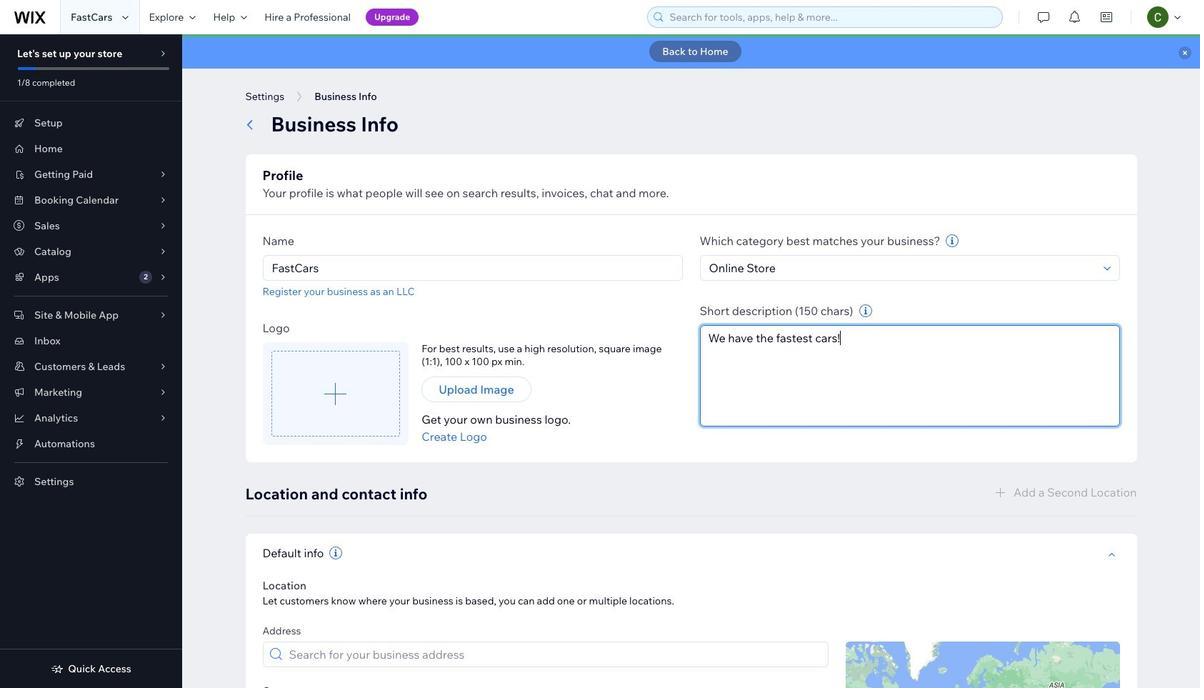 Task type: vqa. For each thing, say whether or not it's contained in the screenshot.
App to the right
no



Task type: describe. For each thing, give the bounding box(es) containing it.
Search for your business address field
[[285, 643, 824, 667]]

Type your business name (e.g., Amy's Shoes) field
[[268, 256, 678, 280]]



Task type: locate. For each thing, give the bounding box(es) containing it.
Search for tools, apps, help & more... field
[[666, 7, 999, 27]]

Enter your business or website type field
[[705, 256, 1100, 280]]

sidebar element
[[0, 34, 182, 688]]

alert
[[182, 34, 1201, 69]]

map region
[[846, 642, 1120, 688]]

Describe your business here. What makes it great? Use short catchy text to tell people what you do or offer. text field
[[700, 325, 1120, 427]]



